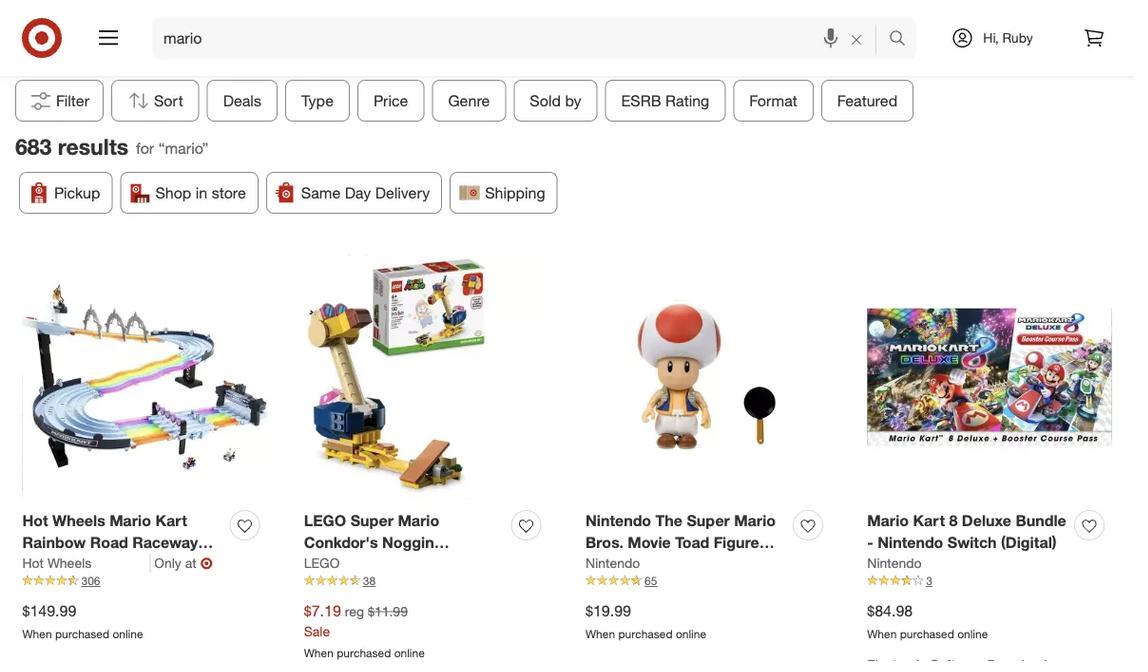 Task type: vqa. For each thing, say whether or not it's contained in the screenshot.
store at the top left
yes



Task type: locate. For each thing, give the bounding box(es) containing it.
the
[[656, 512, 683, 531]]

wheels
[[52, 512, 105, 531], [47, 555, 91, 572]]

mario kart 8 deluxe bundle - nintendo switch (digital) image
[[867, 255, 1112, 500], [867, 255, 1112, 500]]

esrb
[[622, 91, 662, 110]]

filter
[[56, 91, 89, 110]]

when inside $149.99 when purchased online
[[22, 627, 52, 642]]

mario kart 8 deluxe bundle - nintendo switch (digital)
[[867, 512, 1066, 552]]

purchased down $19.99
[[618, 627, 673, 642]]

purchased down $84.98
[[900, 627, 954, 642]]

wheels down rainbow
[[47, 555, 91, 572]]

nintendo link down -
[[867, 554, 922, 573]]

format button
[[733, 80, 814, 122]]

same day delivery
[[301, 183, 430, 202]]

bros.
[[586, 534, 624, 552]]

"mario"
[[158, 139, 209, 158]]

at
[[185, 555, 196, 572]]

track
[[22, 556, 61, 574]]

65 link
[[586, 573, 830, 590]]

super up toad
[[687, 512, 730, 531]]

wheels for hot wheels
[[47, 555, 91, 572]]

super inside nintendo the super mario bros. movie toad figure with frying pan accessory
[[687, 512, 730, 531]]

when for $19.99
[[586, 627, 615, 642]]

purchased for $19.99
[[618, 627, 673, 642]]

mario up "road"
[[110, 512, 151, 531]]

1 hot from the top
[[22, 512, 48, 531]]

nintendo the super mario bros. movie toad figure with frying pan accessory link
[[586, 511, 786, 574]]

1 horizontal spatial super
[[687, 512, 730, 531]]

when for $84.98
[[867, 627, 897, 642]]

deals
[[223, 91, 261, 110]]

2 nintendo link from the left
[[867, 554, 922, 573]]

683 results for "mario"
[[15, 133, 209, 160]]

1 mario from the left
[[110, 512, 151, 531]]

lego for lego super mario conkdor's noggin bopper expansion set 71414
[[304, 512, 346, 531]]

purchased
[[55, 627, 109, 642], [618, 627, 673, 642], [900, 627, 954, 642], [337, 646, 391, 661]]

online
[[113, 627, 143, 642], [676, 627, 706, 642], [958, 627, 988, 642], [394, 646, 425, 661]]

when down $84.98
[[867, 627, 897, 642]]

1 vertical spatial lego
[[304, 555, 340, 572]]

online inside $19.99 when purchased online
[[676, 627, 706, 642]]

3
[[926, 574, 933, 588]]

nintendo inside nintendo the super mario bros. movie toad figure with frying pan accessory
[[586, 512, 651, 531]]

2 super from the left
[[687, 512, 730, 531]]

nintendo the super mario bros. movie toad figure with frying pan accessory
[[586, 512, 778, 574]]

1 super from the left
[[351, 512, 394, 531]]

online inside $149.99 when purchased online
[[113, 627, 143, 642]]

online inside the $84.98 when purchased online
[[958, 627, 988, 642]]

mario inside nintendo the super mario bros. movie toad figure with frying pan accessory
[[734, 512, 776, 531]]

lego inside lego super mario conkdor's noggin bopper expansion set 71414
[[304, 512, 346, 531]]

when down sale
[[304, 646, 334, 661]]

hot up rainbow
[[22, 512, 48, 531]]

kart up the raceway
[[155, 512, 187, 531]]

when down $19.99
[[586, 627, 615, 642]]

306
[[81, 574, 100, 588]]

nintendo right -
[[878, 534, 944, 552]]

3 mario from the left
[[734, 512, 776, 531]]

purchased inside $149.99 when purchased online
[[55, 627, 109, 642]]

38 link
[[304, 573, 549, 590]]

1 horizontal spatial kart
[[913, 512, 945, 531]]

$7.19 reg $11.99 sale when purchased online
[[304, 602, 425, 661]]

super up conkdor's
[[351, 512, 394, 531]]

online down the 3 link
[[958, 627, 988, 642]]

when for $149.99
[[22, 627, 52, 642]]

online down 65 link
[[676, 627, 706, 642]]

set inside lego super mario conkdor's noggin bopper expansion set 71414
[[441, 556, 465, 574]]

nintendo
[[586, 512, 651, 531], [878, 534, 944, 552], [586, 555, 640, 572], [867, 555, 922, 572]]

online down $11.99
[[394, 646, 425, 661]]

bopper expansion
[[304, 556, 437, 574]]

3 link
[[867, 573, 1112, 590]]

nintendo link down bros.
[[586, 554, 640, 573]]

lego up 71414
[[304, 555, 340, 572]]

kart left the 8
[[913, 512, 945, 531]]

when
[[22, 627, 52, 642], [586, 627, 615, 642], [867, 627, 897, 642], [304, 646, 334, 661]]

reg
[[345, 604, 364, 620]]

mario
[[110, 512, 151, 531], [398, 512, 440, 531], [734, 512, 776, 531], [867, 512, 909, 531]]

1 set from the left
[[65, 556, 89, 574]]

hot down rainbow
[[22, 555, 44, 572]]

0 horizontal spatial nintendo link
[[586, 554, 640, 573]]

2 kart from the left
[[913, 512, 945, 531]]

mario inside hot wheels mario kart rainbow road raceway track set
[[110, 512, 151, 531]]

deals button
[[207, 80, 278, 122]]

0 vertical spatial wheels
[[52, 512, 105, 531]]

mario up noggin
[[398, 512, 440, 531]]

kart
[[155, 512, 187, 531], [913, 512, 945, 531]]

lego link
[[304, 554, 340, 573]]

figure
[[714, 534, 759, 552]]

nintendo the super mario bros. movie toad figure with frying pan accessory image
[[586, 255, 830, 500], [586, 255, 830, 500]]

0 vertical spatial lego
[[304, 512, 346, 531]]

genre
[[448, 91, 490, 110]]

kart inside hot wheels mario kart rainbow road raceway track set
[[155, 512, 187, 531]]

lego
[[304, 512, 346, 531], [304, 555, 340, 572]]

2 set from the left
[[441, 556, 465, 574]]

1 vertical spatial hot
[[22, 555, 44, 572]]

nintendo inside mario kart 8 deluxe bundle - nintendo switch (digital)
[[878, 534, 944, 552]]

nintendo link
[[586, 554, 640, 573], [867, 554, 922, 573]]

1 kart from the left
[[155, 512, 187, 531]]

wheels inside hot wheels mario kart rainbow road raceway track set
[[52, 512, 105, 531]]

1 vertical spatial wheels
[[47, 555, 91, 572]]

(digital)
[[1001, 534, 1057, 552]]

movie
[[628, 534, 671, 552]]

purchased for $84.98
[[900, 627, 954, 642]]

ruby
[[1003, 29, 1033, 46]]

4 mario from the left
[[867, 512, 909, 531]]

purchased inside the $84.98 when purchased online
[[900, 627, 954, 642]]

306 link
[[22, 573, 267, 590]]

0 vertical spatial hot
[[22, 512, 48, 531]]

super
[[351, 512, 394, 531], [687, 512, 730, 531]]

online inside "$7.19 reg $11.99 sale when purchased online"
[[394, 646, 425, 661]]

purchased down reg
[[337, 646, 391, 661]]

8
[[949, 512, 958, 531]]

wheels for hot wheels mario kart rainbow road raceway track set
[[52, 512, 105, 531]]

lego super mario conkdor's noggin bopper expansion set 71414 link
[[304, 511, 504, 596]]

65
[[645, 574, 657, 588]]

featured
[[838, 91, 898, 110]]

71414
[[304, 577, 346, 596]]

noggin
[[382, 534, 434, 552]]

when down $149.99
[[22, 627, 52, 642]]

when inside the $84.98 when purchased online
[[867, 627, 897, 642]]

purchased inside $19.99 when purchased online
[[618, 627, 673, 642]]

day
[[345, 183, 371, 202]]

set inside hot wheels mario kart rainbow road raceway track set
[[65, 556, 89, 574]]

lego up conkdor's
[[304, 512, 346, 531]]

0 horizontal spatial set
[[65, 556, 89, 574]]

shop
[[155, 183, 191, 202]]

$19.99 when purchased online
[[586, 602, 706, 642]]

$149.99 when purchased online
[[22, 602, 143, 642]]

mario up figure
[[734, 512, 776, 531]]

switch
[[948, 534, 997, 552]]

1 horizontal spatial set
[[441, 556, 465, 574]]

lego super mario conkdor's noggin bopper expansion set 71414 image
[[304, 255, 549, 500], [304, 255, 549, 500]]

online down "306" link
[[113, 627, 143, 642]]

nintendo link for -
[[867, 554, 922, 573]]

0 horizontal spatial super
[[351, 512, 394, 531]]

nintendo up bros.
[[586, 512, 651, 531]]

hot inside hot wheels mario kart rainbow road raceway track set
[[22, 512, 48, 531]]

purchased down $149.99
[[55, 627, 109, 642]]

wheels inside hot wheels link
[[47, 555, 91, 572]]

1 nintendo link from the left
[[586, 554, 640, 573]]

wheels up rainbow
[[52, 512, 105, 531]]

mario kart 8 deluxe bundle - nintendo switch (digital) link
[[867, 511, 1067, 554]]

2 mario from the left
[[398, 512, 440, 531]]

hot wheels mario kart rainbow road raceway track set image
[[22, 255, 267, 500], [22, 255, 267, 500]]

38
[[363, 574, 376, 588]]

mario up -
[[867, 512, 909, 531]]

sort
[[154, 91, 183, 110]]

when inside $19.99 when purchased online
[[586, 627, 615, 642]]

2 lego from the top
[[304, 555, 340, 572]]

0 horizontal spatial kart
[[155, 512, 187, 531]]

hot wheels link
[[22, 554, 151, 573]]

frying
[[621, 556, 666, 574]]

¬
[[200, 554, 213, 573]]

2 hot from the top
[[22, 555, 44, 572]]

1 horizontal spatial nintendo link
[[867, 554, 922, 573]]

1 lego from the top
[[304, 512, 346, 531]]

nintendo down -
[[867, 555, 922, 572]]



Task type: describe. For each thing, give the bounding box(es) containing it.
type button
[[285, 80, 350, 122]]

online for $149.99
[[113, 627, 143, 642]]

$84.98 when purchased online
[[867, 602, 988, 642]]

hot for hot wheels
[[22, 555, 44, 572]]

mario inside lego super mario conkdor's noggin bopper expansion set 71414
[[398, 512, 440, 531]]

pan
[[670, 556, 697, 574]]

hot wheels mario kart rainbow road raceway track set
[[22, 512, 198, 574]]

$84.98
[[867, 602, 913, 621]]

$19.99
[[586, 602, 631, 621]]

road
[[90, 534, 128, 552]]

only
[[154, 555, 181, 572]]

conkdor's
[[304, 534, 378, 552]]

rating
[[666, 91, 710, 110]]

deluxe
[[962, 512, 1012, 531]]

bundle
[[1016, 512, 1066, 531]]

rainbow
[[22, 534, 86, 552]]

raceway
[[132, 534, 198, 552]]

hi, ruby
[[983, 29, 1033, 46]]

683
[[15, 133, 52, 160]]

store
[[212, 183, 246, 202]]

hot for hot wheels mario kart rainbow road raceway track set
[[22, 512, 48, 531]]

mario inside mario kart 8 deluxe bundle - nintendo switch (digital)
[[867, 512, 909, 531]]

toad
[[675, 534, 710, 552]]

shop in store
[[155, 183, 246, 202]]

pickup button
[[19, 172, 113, 214]]

featured button
[[821, 80, 914, 122]]

shop in store button
[[120, 172, 258, 214]]

results
[[58, 133, 128, 160]]

sold
[[530, 91, 561, 110]]

hot wheels mario kart rainbow road raceway track set link
[[22, 511, 222, 574]]

hot wheels
[[22, 555, 91, 572]]

sort button
[[111, 80, 200, 122]]

same day delivery button
[[266, 172, 442, 214]]

sold by
[[530, 91, 582, 110]]

shipping
[[485, 183, 545, 202]]

shipping button
[[450, 172, 558, 214]]

purchased inside "$7.19 reg $11.99 sale when purchased online"
[[337, 646, 391, 661]]

online for $84.98
[[958, 627, 988, 642]]

-
[[867, 534, 874, 552]]

lego super mario conkdor's noggin bopper expansion set 71414
[[304, 512, 465, 596]]

$7.19
[[304, 602, 341, 621]]

format
[[750, 91, 798, 110]]

by
[[565, 91, 582, 110]]

filter button
[[15, 80, 104, 122]]

nintendo link for movie
[[586, 554, 640, 573]]

sponsored
[[1078, 46, 1134, 60]]

What can we help you find? suggestions appear below search field
[[152, 17, 894, 59]]

lego for lego
[[304, 555, 340, 572]]

esrb rating
[[622, 91, 710, 110]]

in
[[196, 183, 208, 202]]

when inside "$7.19 reg $11.99 sale when purchased online"
[[304, 646, 334, 661]]

advertisement region
[[0, 0, 1134, 45]]

accessory
[[702, 556, 778, 574]]

genre button
[[432, 80, 506, 122]]

delivery
[[375, 183, 430, 202]]

hi,
[[983, 29, 999, 46]]

price button
[[358, 80, 425, 122]]

with
[[586, 556, 616, 574]]

only at ¬
[[154, 554, 213, 573]]

search
[[880, 30, 926, 49]]

sold by button
[[514, 80, 598, 122]]

super inside lego super mario conkdor's noggin bopper expansion set 71414
[[351, 512, 394, 531]]

esrb rating button
[[605, 80, 726, 122]]

search button
[[880, 17, 926, 63]]

online for $19.99
[[676, 627, 706, 642]]

nintendo down bros.
[[586, 555, 640, 572]]

kart inside mario kart 8 deluxe bundle - nintendo switch (digital)
[[913, 512, 945, 531]]

for
[[136, 139, 154, 158]]

type
[[301, 91, 334, 110]]

same
[[301, 183, 341, 202]]

purchased for $149.99
[[55, 627, 109, 642]]

sale
[[304, 624, 330, 640]]

$149.99
[[22, 602, 76, 621]]

$11.99
[[368, 604, 408, 620]]

price
[[374, 91, 408, 110]]

pickup
[[54, 183, 100, 202]]



